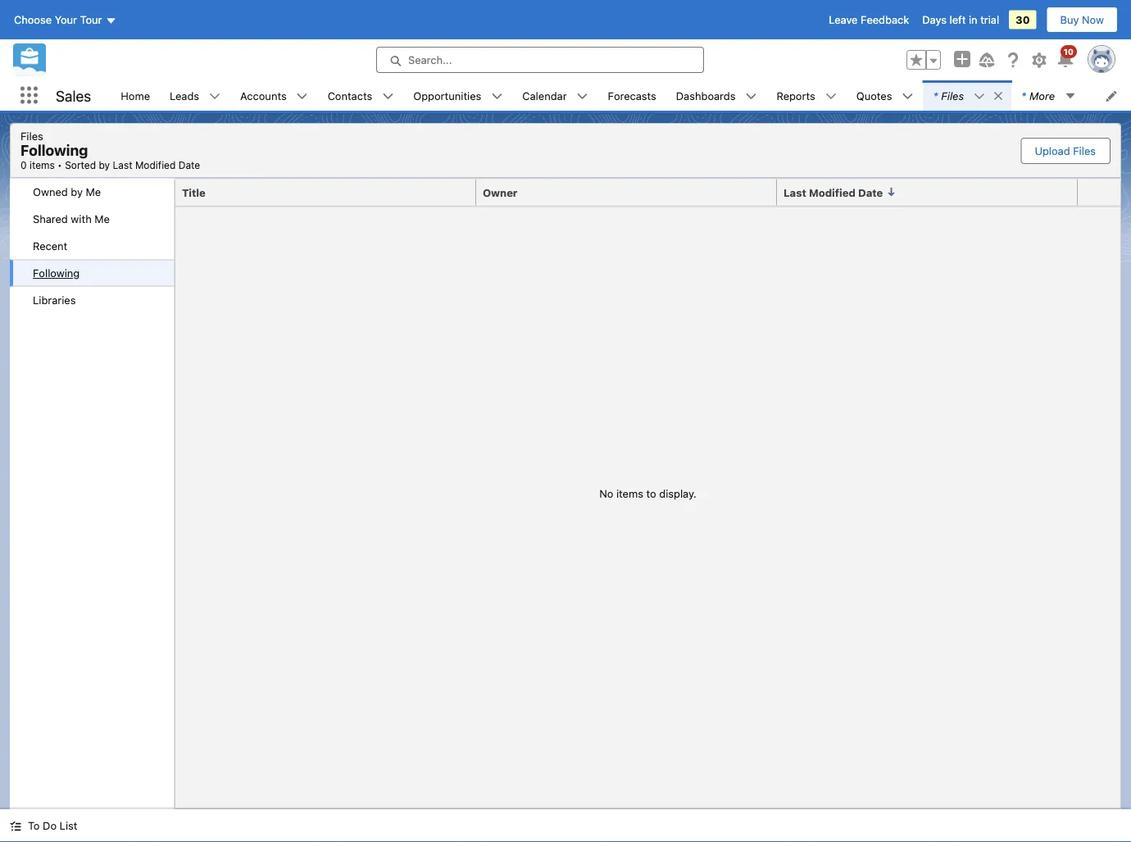 Task type: locate. For each thing, give the bounding box(es) containing it.
text default image inside accounts list item
[[297, 91, 308, 102]]

text default image inside quotes list item
[[902, 91, 914, 102]]

1 vertical spatial date
[[859, 186, 883, 198]]

1 vertical spatial me
[[95, 213, 110, 225]]

0 vertical spatial date
[[179, 160, 200, 171]]

0 vertical spatial me
[[86, 186, 101, 198]]

sales
[[56, 87, 91, 104]]

2 * from the left
[[1022, 89, 1027, 102]]

0 vertical spatial files
[[942, 89, 964, 102]]

files right quotes list item
[[942, 89, 964, 102]]

text default image for opportunities
[[491, 91, 503, 102]]

owner
[[483, 186, 518, 198]]

text default image
[[1065, 90, 1077, 102], [297, 91, 308, 102], [382, 91, 394, 102], [491, 91, 503, 102], [577, 91, 588, 102], [746, 91, 757, 102], [974, 91, 986, 102], [10, 821, 21, 832]]

text default image right quotes
[[902, 91, 914, 102]]

date inside last modified date button
[[859, 186, 883, 198]]

text default image inside dashboards list item
[[746, 91, 757, 102]]

leads list item
[[160, 80, 231, 111]]

upload files
[[1035, 145, 1096, 157]]

title button
[[175, 179, 476, 205]]

choose
[[14, 14, 52, 26]]

quotes list item
[[847, 80, 924, 111]]

forecasts link
[[598, 80, 667, 111]]

text default image for accounts
[[297, 91, 308, 102]]

last
[[113, 160, 132, 171], [784, 186, 807, 198]]

30
[[1016, 14, 1030, 26]]

opportunities link
[[404, 80, 491, 111]]

text default image right reports
[[826, 91, 837, 102]]

text default image inside reports 'list item'
[[826, 91, 837, 102]]

dashboards list item
[[667, 80, 767, 111]]

0 vertical spatial last
[[113, 160, 132, 171]]

0 vertical spatial following
[[21, 141, 88, 159]]

files for * files
[[942, 89, 964, 102]]

0 horizontal spatial modified
[[135, 160, 176, 171]]

*
[[934, 89, 938, 102], [1022, 89, 1027, 102]]

search... button
[[376, 47, 704, 73]]

0 horizontal spatial date
[[179, 160, 200, 171]]

owned by me
[[33, 186, 101, 198]]

me right 'with'
[[95, 213, 110, 225]]

4 text default image from the left
[[902, 91, 914, 102]]

following
[[21, 141, 88, 159], [33, 267, 80, 279]]

1 vertical spatial last
[[784, 186, 807, 198]]

text default image inside opportunities list item
[[491, 91, 503, 102]]

text default image inside 'calendar' list item
[[577, 91, 588, 102]]

list
[[111, 80, 1132, 111]]

quotes
[[857, 89, 893, 102]]

leads link
[[160, 80, 209, 111]]

files right upload
[[1074, 145, 1096, 157]]

text default image left reports
[[746, 91, 757, 102]]

0 horizontal spatial *
[[934, 89, 938, 102]]

2 vertical spatial files
[[1074, 145, 1096, 157]]

files for upload files
[[1074, 145, 1096, 157]]

0 vertical spatial items
[[29, 160, 55, 171]]

* right quotes list item
[[934, 89, 938, 102]]

0 horizontal spatial items
[[29, 160, 55, 171]]

1 horizontal spatial files
[[942, 89, 964, 102]]

0 vertical spatial modified
[[135, 160, 176, 171]]

leave feedback
[[829, 14, 910, 26]]

text default image right contacts
[[382, 91, 394, 102]]

home link
[[111, 80, 160, 111]]

by
[[99, 160, 110, 171], [71, 186, 83, 198]]

text default image right leads
[[209, 91, 221, 102]]

dashboards link
[[667, 80, 746, 111]]

0 horizontal spatial by
[[71, 186, 83, 198]]

text default image left the * more
[[993, 90, 1005, 102]]

files inside 'button'
[[1074, 145, 1096, 157]]

modified inside files following 0 items • sorted by last modified date
[[135, 160, 176, 171]]

1 * from the left
[[934, 89, 938, 102]]

1 vertical spatial modified
[[809, 186, 856, 198]]

text default image for leads
[[209, 91, 221, 102]]

accounts
[[240, 89, 287, 102]]

to
[[28, 820, 40, 832]]

me up shared with me link
[[86, 186, 101, 198]]

choose your tour
[[14, 14, 102, 26]]

2 horizontal spatial files
[[1074, 145, 1096, 157]]

following up • at the top
[[21, 141, 88, 159]]

date
[[179, 160, 200, 171], [859, 186, 883, 198]]

calendar
[[523, 89, 567, 102]]

1 vertical spatial following
[[33, 267, 80, 279]]

3 text default image from the left
[[826, 91, 837, 102]]

list containing home
[[111, 80, 1132, 111]]

buy
[[1061, 14, 1080, 26]]

1 horizontal spatial by
[[99, 160, 110, 171]]

accounts link
[[231, 80, 297, 111]]

1 vertical spatial files
[[21, 130, 43, 142]]

text default image right more
[[1065, 90, 1077, 102]]

1 horizontal spatial date
[[859, 186, 883, 198]]

1 horizontal spatial items
[[617, 488, 644, 500]]

trial
[[981, 14, 1000, 26]]

following link
[[10, 260, 174, 287]]

sorted
[[65, 160, 96, 171]]

text default image left to
[[10, 821, 21, 832]]

1 vertical spatial items
[[617, 488, 644, 500]]

text default image for dashboards
[[746, 91, 757, 102]]

in
[[969, 14, 978, 26]]

libraries link
[[10, 287, 174, 314]]

to do list
[[28, 820, 77, 832]]

files
[[942, 89, 964, 102], [21, 130, 43, 142], [1074, 145, 1096, 157]]

following up the libraries
[[33, 267, 80, 279]]

by right sorted
[[99, 160, 110, 171]]

items left 'to'
[[617, 488, 644, 500]]

text default image right accounts
[[297, 91, 308, 102]]

0
[[21, 160, 27, 171]]

10
[[1064, 47, 1074, 56]]

more
[[1030, 89, 1055, 102]]

shared with me
[[33, 213, 110, 225]]

text default image inside contacts list item
[[382, 91, 394, 102]]

by right owned
[[71, 186, 83, 198]]

items left • at the top
[[29, 160, 55, 171]]

no items to display.
[[600, 488, 697, 500]]

2 text default image from the left
[[209, 91, 221, 102]]

1 vertical spatial by
[[71, 186, 83, 198]]

group
[[907, 50, 941, 70]]

left
[[950, 14, 966, 26]]

modified
[[135, 160, 176, 171], [809, 186, 856, 198]]

text default image
[[993, 90, 1005, 102], [209, 91, 221, 102], [826, 91, 837, 102], [902, 91, 914, 102]]

title element
[[175, 179, 486, 206]]

text default image right * files
[[974, 91, 986, 102]]

1 horizontal spatial *
[[1022, 89, 1027, 102]]

by inside files following 0 items • sorted by last modified date
[[99, 160, 110, 171]]

contacts
[[328, 89, 373, 102]]

text default image left calendar
[[491, 91, 503, 102]]

text default image inside leads list item
[[209, 91, 221, 102]]

me
[[86, 186, 101, 198], [95, 213, 110, 225]]

leave feedback link
[[829, 14, 910, 26]]

choose your tour button
[[13, 7, 118, 33]]

list item
[[924, 80, 1012, 111]]

items
[[29, 160, 55, 171], [617, 488, 644, 500]]

display.
[[660, 488, 697, 500]]

0 vertical spatial by
[[99, 160, 110, 171]]

0 horizontal spatial files
[[21, 130, 43, 142]]

to do list button
[[0, 809, 87, 842]]

recent
[[33, 240, 67, 252]]

action image
[[1078, 179, 1121, 205]]

1 horizontal spatial modified
[[809, 186, 856, 198]]

1 horizontal spatial last
[[784, 186, 807, 198]]

feedback
[[861, 14, 910, 26]]

files up "0"
[[21, 130, 43, 142]]

0 horizontal spatial last
[[113, 160, 132, 171]]

text default image right calendar
[[577, 91, 588, 102]]

buy now button
[[1047, 7, 1119, 33]]

* left more
[[1022, 89, 1027, 102]]

last inside last modified date button
[[784, 186, 807, 198]]

items inside files following 0 items • sorted by last modified date
[[29, 160, 55, 171]]



Task type: describe. For each thing, give the bounding box(es) containing it.
shared
[[33, 213, 68, 225]]

contacts link
[[318, 80, 382, 111]]

accounts list item
[[231, 80, 318, 111]]

* files
[[934, 89, 964, 102]]

1 text default image from the left
[[993, 90, 1005, 102]]

calendar link
[[513, 80, 577, 111]]

upload files button
[[1022, 138, 1110, 163]]

quotes link
[[847, 80, 902, 111]]

days
[[923, 14, 947, 26]]

your
[[55, 14, 77, 26]]

files following 0 items • sorted by last modified date
[[21, 130, 200, 171]]

* for * more
[[1022, 89, 1027, 102]]

forecasts
[[608, 89, 657, 102]]

last inside files following 0 items • sorted by last modified date
[[113, 160, 132, 171]]

dashboards
[[676, 89, 736, 102]]

opportunities list item
[[404, 80, 513, 111]]

contacts list item
[[318, 80, 404, 111]]

shared with me link
[[10, 205, 174, 232]]

me for owned by me
[[86, 186, 101, 198]]

me for shared with me
[[95, 213, 110, 225]]

10 button
[[1056, 45, 1078, 70]]

title
[[182, 186, 206, 198]]

list
[[60, 820, 77, 832]]

to
[[647, 488, 657, 500]]

text default image for reports
[[826, 91, 837, 102]]

text default image for quotes
[[902, 91, 914, 102]]

files inside files following 0 items • sorted by last modified date
[[21, 130, 43, 142]]

* for * files
[[934, 89, 938, 102]]

leave
[[829, 14, 858, 26]]

text default image for contacts
[[382, 91, 394, 102]]

no
[[600, 488, 614, 500]]

last modified date element
[[777, 179, 1088, 206]]

action element
[[1078, 179, 1121, 206]]

do
[[43, 820, 57, 832]]

buy now
[[1061, 14, 1105, 26]]

•
[[58, 160, 62, 171]]

reports link
[[767, 80, 826, 111]]

search...
[[408, 54, 452, 66]]

reports list item
[[767, 80, 847, 111]]

text default image inside to do list button
[[10, 821, 21, 832]]

list item containing *
[[924, 80, 1012, 111]]

opportunities
[[414, 89, 482, 102]]

home
[[121, 89, 150, 102]]

upload
[[1035, 145, 1071, 157]]

following inside files following 0 items • sorted by last modified date
[[21, 141, 88, 159]]

owned
[[33, 186, 68, 198]]

owner element
[[476, 179, 787, 206]]

owned by me link
[[10, 178, 174, 205]]

last modified date button
[[777, 179, 1078, 205]]

libraries
[[33, 294, 76, 306]]

now
[[1083, 14, 1105, 26]]

tour
[[80, 14, 102, 26]]

leads
[[170, 89, 199, 102]]

text default image for *
[[974, 91, 986, 102]]

owner button
[[476, 179, 777, 205]]

with
[[71, 213, 92, 225]]

calendar list item
[[513, 80, 598, 111]]

reports
[[777, 89, 816, 102]]

* more
[[1022, 89, 1055, 102]]

last modified date
[[784, 186, 883, 198]]

text default image for calendar
[[577, 91, 588, 102]]

date inside files following 0 items • sorted by last modified date
[[179, 160, 200, 171]]

modified inside last modified date button
[[809, 186, 856, 198]]

days left in trial
[[923, 14, 1000, 26]]

recent link
[[10, 232, 174, 260]]



Task type: vqa. For each thing, say whether or not it's contained in the screenshot.
the bottom "Support"
no



